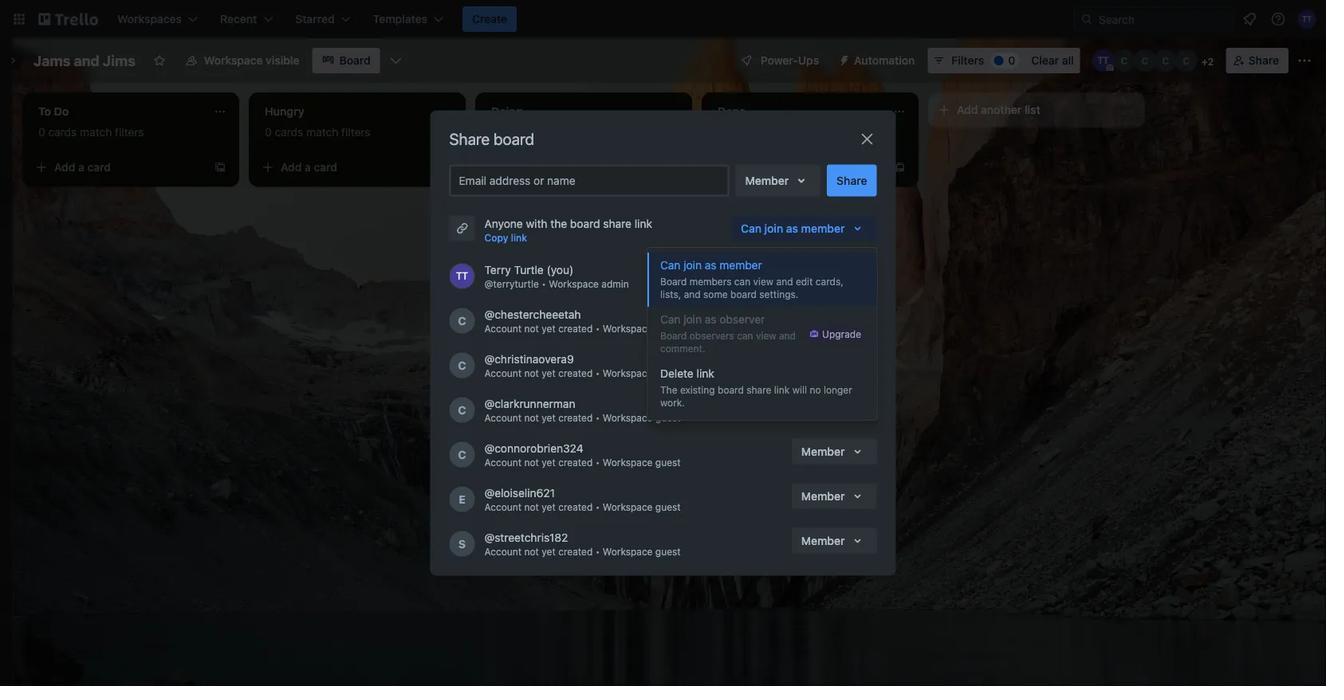 Task type: locate. For each thing, give the bounding box(es) containing it.
0 cards match filters
[[38, 126, 144, 139], [265, 126, 371, 139], [491, 126, 597, 139]]

yet for @clarkrunnerman
[[542, 413, 556, 424]]

c button
[[1113, 49, 1136, 72], [1134, 49, 1156, 72], [1155, 49, 1177, 72], [1176, 49, 1198, 72]]

• up @eloiselin621 account not yet created • workspace guest
[[596, 457, 600, 469]]

delete
[[660, 367, 694, 380]]

list
[[1025, 103, 1041, 116]]

2 horizontal spatial match
[[533, 126, 565, 139]]

share inside anyone with the board share link copy link
[[603, 217, 632, 230]]

(you)
[[547, 263, 574, 276]]

can inside can join as observer board observers can view and comment.
[[660, 313, 681, 326]]

board
[[339, 54, 371, 67], [660, 276, 687, 287], [660, 330, 687, 341]]

link up existing
[[697, 367, 715, 380]]

match down board link
[[306, 126, 338, 139]]

@eloiselin621
[[485, 487, 555, 500]]

guest inside @streetchris182 account not yet created • workspace guest
[[656, 547, 681, 558]]

account for @connorobrien324
[[485, 457, 522, 469]]

join
[[765, 222, 783, 235], [684, 259, 702, 272], [684, 313, 702, 326]]

1 created from the top
[[559, 323, 593, 335]]

workspace visible
[[204, 54, 300, 67]]

0 vertical spatial share
[[603, 217, 632, 230]]

c left clarkrunnerman (clarkrunnerman) image
[[1142, 55, 1149, 66]]

c left +
[[1183, 55, 1190, 66]]

account for @clarkrunnerman
[[485, 413, 522, 424]]

yet down @connorobrien324
[[542, 457, 556, 469]]

• down 'turtle'
[[542, 279, 546, 290]]

0 vertical spatial terry turtle (terryturtle) image
[[1298, 10, 1317, 29]]

1 match from the left
[[80, 126, 112, 139]]

created up @eloiselin621 account not yet created • workspace guest
[[559, 457, 593, 469]]

2 guest from the top
[[656, 368, 681, 379]]

yet inside @connorobrien324 account not yet created • workspace guest
[[542, 457, 556, 469]]

workspace up @connorobrien324 account not yet created • workspace guest
[[603, 413, 653, 424]]

1 horizontal spatial member
[[801, 222, 845, 235]]

member inside dropdown button
[[801, 222, 845, 235]]

as for can join as member
[[705, 259, 717, 272]]

as inside can join as member board members can view and edit cards, lists, and some board settings.
[[705, 259, 717, 272]]

workspace down admin
[[603, 323, 653, 335]]

• up @connorobrien324 account not yet created • workspace guest
[[596, 413, 600, 424]]

yet inside @eloiselin621 account not yet created • workspace guest
[[542, 502, 556, 513]]

c down terry turtle (terryturtle) image
[[458, 314, 466, 327]]

not inside @clarkrunnerman account not yet created • workspace guest
[[524, 413, 539, 424]]

join inside can join as member board members can view and edit cards, lists, and some board settings.
[[684, 259, 702, 272]]

1 horizontal spatial create from template… image
[[440, 161, 453, 174]]

open information menu image
[[1271, 11, 1287, 27]]

2 horizontal spatial 0 cards match filters
[[491, 126, 597, 139]]

account down the @eloiselin621
[[485, 502, 522, 513]]

created for @christinaovera9
[[559, 368, 593, 379]]

0 horizontal spatial share
[[603, 217, 632, 230]]

account down @streetchris182
[[485, 547, 522, 558]]

0 vertical spatial member
[[801, 222, 845, 235]]

• inside @clarkrunnerman account not yet created • workspace guest
[[596, 413, 600, 424]]

2 match from the left
[[306, 126, 338, 139]]

customize views image
[[388, 53, 404, 69]]

1 vertical spatial view
[[756, 330, 777, 341]]

can inside can join as member board members can view and edit cards, lists, and some board settings.
[[735, 276, 751, 287]]

4 add a card from the left
[[734, 161, 791, 174]]

chestercheeetah (chestercheeetah) image down terry turtle (terryturtle) image
[[449, 308, 475, 334]]

can up lists,
[[660, 259, 681, 272]]

chestercheeetah (chestercheeetah) image
[[1113, 49, 1136, 72], [449, 308, 475, 334]]

• inside @chestercheeetah account not yet created • workspace guest
[[596, 323, 600, 335]]

account down @chestercheeetah
[[485, 323, 522, 335]]

clear all
[[1032, 54, 1074, 67]]

member up the members
[[720, 259, 762, 272]]

not inside @eloiselin621 account not yet created • workspace guest
[[524, 502, 539, 513]]

1 create from template… image from the left
[[667, 161, 680, 174]]

can down lists,
[[660, 313, 681, 326]]

created for @clarkrunnerman
[[559, 413, 593, 424]]

group
[[648, 248, 877, 420]]

work.
[[660, 397, 685, 408]]

account down @clarkrunnerman
[[485, 413, 522, 424]]

workspace inside @chestercheeetah account not yet created • workspace guest
[[603, 323, 653, 335]]

filters
[[115, 126, 144, 139], [341, 126, 371, 139], [568, 126, 597, 139]]

2 vertical spatial can
[[660, 313, 681, 326]]

match down jams and jims 'text field'
[[80, 126, 112, 139]]

2 vertical spatial as
[[705, 313, 717, 326]]

member inside can join as member board members can view and edit cards, lists, and some board settings.
[[720, 259, 762, 272]]

4 add a card button from the left
[[708, 155, 887, 180]]

5 not from the top
[[524, 502, 539, 513]]

account inside @connorobrien324 account not yet created • workspace guest
[[485, 457, 522, 469]]

member up cards,
[[801, 222, 845, 235]]

terry turtle (terryturtle) image
[[449, 264, 475, 289]]

guest for @streetchris182
[[656, 547, 681, 558]]

close image
[[858, 130, 877, 149]]

guest for @connorobrien324
[[656, 457, 681, 469]]

0 for second add a card button from the left
[[265, 126, 272, 139]]

3 created from the top
[[559, 413, 593, 424]]

and right lists,
[[684, 289, 701, 300]]

will
[[793, 384, 807, 396]]

3 card from the left
[[540, 161, 564, 174]]

workspace left visible
[[204, 54, 263, 67]]

3 filters from the left
[[568, 126, 597, 139]]

guest inside @connorobrien324 account not yet created • workspace guest
[[656, 457, 681, 469]]

Search field
[[1094, 7, 1233, 31]]

account down @christinaovera9 on the left of page
[[485, 368, 522, 379]]

not down the @eloiselin621
[[524, 502, 539, 513]]

• inside @eloiselin621 account not yet created • workspace guest
[[596, 502, 600, 513]]

board
[[494, 130, 534, 148], [570, 217, 600, 230], [731, 289, 757, 300], [718, 384, 744, 396]]

not down @clarkrunnerman
[[524, 413, 539, 424]]

guest inside @clarkrunnerman account not yet created • workspace guest
[[656, 413, 681, 424]]

sm image
[[832, 48, 854, 70]]

view down 'observer'
[[756, 330, 777, 341]]

turtle
[[514, 263, 544, 276]]

yet down @christinaovera9 on the left of page
[[542, 368, 556, 379]]

account inside @clarkrunnerman account not yet created • workspace guest
[[485, 413, 522, 424]]

• down @eloiselin621 account not yet created • workspace guest
[[596, 547, 600, 558]]

1 guest from the top
[[656, 323, 681, 335]]

4 guest from the top
[[656, 457, 681, 469]]

0 vertical spatial chestercheeetah (chestercheeetah) image
[[1113, 49, 1136, 72]]

0 vertical spatial can
[[741, 222, 762, 235]]

5 created from the top
[[559, 502, 593, 513]]

join inside can join as observer board observers can view and comment.
[[684, 313, 702, 326]]

created down @streetchris182
[[559, 547, 593, 558]]

cards
[[48, 126, 77, 139], [275, 126, 303, 139], [501, 126, 530, 139]]

not down @connorobrien324
[[524, 457, 539, 469]]

yet inside @streetchris182 account not yet created • workspace guest
[[542, 547, 556, 558]]

create from template… image
[[667, 161, 680, 174], [893, 161, 906, 174]]

1 horizontal spatial 0 cards match filters
[[265, 126, 371, 139]]

1 account from the top
[[485, 323, 522, 335]]

account for @christinaovera9
[[485, 368, 522, 379]]

join up can join as member board members can view and edit cards, lists, and some board settings.
[[765, 222, 783, 235]]

workspace for @streetchris182
[[603, 547, 653, 558]]

1 not from the top
[[524, 323, 539, 335]]

power-ups
[[761, 54, 819, 67]]

not
[[524, 323, 539, 335], [524, 368, 539, 379], [524, 413, 539, 424], [524, 457, 539, 469], [524, 502, 539, 513], [524, 547, 539, 558]]

not for @christinaovera9
[[524, 368, 539, 379]]

account
[[485, 323, 522, 335], [485, 368, 522, 379], [485, 413, 522, 424], [485, 457, 522, 469], [485, 502, 522, 513], [485, 547, 522, 558]]

guest for @clarkrunnerman
[[656, 413, 681, 424]]

not for @eloiselin621
[[524, 502, 539, 513]]

• inside @connorobrien324 account not yet created • workspace guest
[[596, 457, 600, 469]]

share button
[[1227, 48, 1289, 73], [827, 165, 877, 197]]

3 c button from the left
[[1155, 49, 1177, 72]]

4 not from the top
[[524, 457, 539, 469]]

board inside anyone with the board share link copy link
[[570, 217, 600, 230]]

3 yet from the top
[[542, 413, 556, 424]]

0 vertical spatial as
[[786, 222, 799, 235]]

0 cards match filters up email address or name text field
[[491, 126, 597, 139]]

yet for @connorobrien324
[[542, 457, 556, 469]]

2 not from the top
[[524, 368, 539, 379]]

2 created from the top
[[559, 368, 593, 379]]

1 vertical spatial join
[[684, 259, 702, 272]]

5 account from the top
[[485, 502, 522, 513]]

view inside can join as observer board observers can view and comment.
[[756, 330, 777, 341]]

yet inside @clarkrunnerman account not yet created • workspace guest
[[542, 413, 556, 424]]

add a card for 1st add a card button from the right
[[734, 161, 791, 174]]

• inside @streetchris182 account not yet created • workspace guest
[[596, 547, 600, 558]]

• for @chestercheeetah
[[596, 323, 600, 335]]

as inside can join as observer board observers can view and comment.
[[705, 313, 717, 326]]

add a card
[[54, 161, 111, 174], [281, 161, 337, 174], [507, 161, 564, 174], [734, 161, 791, 174]]

anyone
[[485, 217, 523, 230]]

0 horizontal spatial share
[[449, 130, 490, 148]]

member button for @connorobrien324
[[792, 439, 877, 465]]

3 not from the top
[[524, 413, 539, 424]]

yet for @streetchris182
[[542, 547, 556, 558]]

member button for @streetchris182
[[792, 528, 877, 554]]

e
[[459, 493, 466, 506]]

link down email address or name text field
[[635, 217, 652, 230]]

can for member
[[735, 276, 751, 287]]

created inside @connorobrien324 account not yet created • workspace guest
[[559, 457, 593, 469]]

• up @streetchris182 account not yet created • workspace guest on the bottom
[[596, 502, 600, 513]]

yet down @streetchris182
[[542, 547, 556, 558]]

• for @clarkrunnerman
[[596, 413, 600, 424]]

created inside @chestercheeetah account not yet created • workspace guest
[[559, 323, 593, 335]]

primary element
[[0, 0, 1327, 38]]

board inside can join as member board members can view and edit cards, lists, and some board settings.
[[731, 289, 757, 300]]

1 filters from the left
[[115, 126, 144, 139]]

can right the members
[[735, 276, 751, 287]]

connorobrien324 (connorobrien324) image
[[449, 442, 475, 468]]

yet down @clarkrunnerman
[[542, 413, 556, 424]]

c down christinaovera9 (christinaovera9) image in the bottom left of the page
[[458, 404, 466, 417]]

0 cards match filters down board link
[[265, 126, 371, 139]]

add inside add another list button
[[957, 103, 978, 116]]

1 add a card from the left
[[54, 161, 111, 174]]

c down clarkrunnerman (clarkrunnerman) icon
[[458, 448, 466, 461]]

1 horizontal spatial filters
[[341, 126, 371, 139]]

as up the members
[[705, 259, 717, 272]]

board up comment.
[[660, 330, 687, 341]]

account inside @streetchris182 account not yet created • workspace guest
[[485, 547, 522, 558]]

not inside @chestercheeetah account not yet created • workspace guest
[[524, 323, 539, 335]]

not inside @connorobrien324 account not yet created • workspace guest
[[524, 457, 539, 469]]

not for @connorobrien324
[[524, 457, 539, 469]]

3 guest from the top
[[656, 413, 681, 424]]

workspace inside @streetchris182 account not yet created • workspace guest
[[603, 547, 653, 558]]

3 add a card from the left
[[507, 161, 564, 174]]

@clarkrunnerman
[[485, 397, 576, 410]]

2 0 cards match filters from the left
[[265, 126, 371, 139]]

view for member
[[753, 276, 774, 287]]

2 create from template… image from the left
[[893, 161, 906, 174]]

yet
[[542, 323, 556, 335], [542, 368, 556, 379], [542, 413, 556, 424], [542, 457, 556, 469], [542, 502, 556, 513], [542, 547, 556, 558]]

join up the members
[[684, 259, 702, 272]]

2 horizontal spatial share
[[1249, 54, 1279, 67]]

6 account from the top
[[485, 547, 522, 558]]

can
[[735, 276, 751, 287], [737, 330, 753, 341]]

create from template… image
[[214, 161, 227, 174], [440, 161, 453, 174]]

2 vertical spatial share
[[837, 174, 867, 187]]

1 vertical spatial as
[[705, 259, 717, 272]]

0 horizontal spatial 0 cards match filters
[[38, 126, 144, 139]]

workspace up @streetchris182 account not yet created • workspace guest on the bottom
[[603, 502, 653, 513]]

join up observers
[[684, 313, 702, 326]]

view up settings.
[[753, 276, 774, 287]]

member button for @eloiselin621
[[792, 484, 877, 509]]

2 filters from the left
[[341, 126, 371, 139]]

0 horizontal spatial create from template… image
[[214, 161, 227, 174]]

0 cards match filters down jams and jims 'text field'
[[38, 126, 144, 139]]

created inside @eloiselin621 account not yet created • workspace guest
[[559, 502, 593, 513]]

upgrade
[[822, 329, 861, 340]]

1 horizontal spatial cards
[[275, 126, 303, 139]]

share left will
[[747, 384, 772, 396]]

0 horizontal spatial match
[[80, 126, 112, 139]]

chestercheeetah (chestercheeetah) image left clarkrunnerman (clarkrunnerman) image
[[1113, 49, 1136, 72]]

match for first add a card button from the left
[[80, 126, 112, 139]]

and up settings.
[[777, 276, 793, 287]]

power-
[[761, 54, 798, 67]]

created for @streetchris182
[[559, 547, 593, 558]]

workspace inside @connorobrien324 account not yet created • workspace guest
[[603, 457, 653, 469]]

account inside @eloiselin621 account not yet created • workspace guest
[[485, 502, 522, 513]]

view inside can join as member board members can view and edit cards, lists, and some board settings.
[[753, 276, 774, 287]]

6 guest from the top
[[656, 547, 681, 558]]

created up @connorobrien324 account not yet created • workspace guest
[[559, 413, 593, 424]]

as
[[786, 222, 799, 235], [705, 259, 717, 272], [705, 313, 717, 326]]

workspace left delete
[[603, 368, 653, 379]]

share button down close image
[[827, 165, 877, 197]]

0 vertical spatial can
[[735, 276, 751, 287]]

0 for second add a card button from the right
[[491, 126, 498, 139]]

power-ups button
[[729, 48, 829, 73]]

guest for @christinaovera9
[[656, 368, 681, 379]]

yet down the @eloiselin621
[[542, 502, 556, 513]]

0 horizontal spatial filters
[[115, 126, 144, 139]]

the
[[660, 384, 678, 396]]

not for @chestercheeetah
[[524, 323, 539, 335]]

1 horizontal spatial share button
[[1227, 48, 1289, 73]]

2 yet from the top
[[542, 368, 556, 379]]

filters up email address or name text field
[[568, 126, 597, 139]]

1 vertical spatial member
[[720, 259, 762, 272]]

guest inside @eloiselin621 account not yet created • workspace guest
[[656, 502, 681, 513]]

can inside dropdown button
[[741, 222, 762, 235]]

not down @streetchris182
[[524, 547, 539, 558]]

1 horizontal spatial share
[[747, 384, 772, 396]]

workspace inside @christinaovera9 account not yet created • workspace guest
[[603, 368, 653, 379]]

4 created from the top
[[559, 457, 593, 469]]

members
[[690, 276, 732, 287]]

1 vertical spatial board
[[660, 276, 687, 287]]

filters down 'jims'
[[115, 126, 144, 139]]

3 cards from the left
[[501, 126, 530, 139]]

terry turtle (terryturtle) image
[[1298, 10, 1317, 29], [1093, 49, 1115, 72]]

not for @clarkrunnerman
[[524, 413, 539, 424]]

created up @clarkrunnerman account not yet created • workspace guest
[[559, 368, 593, 379]]

can inside can join as observer board observers can view and comment.
[[737, 330, 753, 341]]

c for christinaovera9 (christinaovera9) image in the bottom left of the page
[[458, 359, 466, 372]]

cards,
[[816, 276, 844, 287]]

board left customize views image
[[339, 54, 371, 67]]

1 horizontal spatial match
[[306, 126, 338, 139]]

•
[[542, 279, 546, 290], [596, 323, 600, 335], [596, 368, 600, 379], [596, 413, 600, 424], [596, 457, 600, 469], [596, 502, 600, 513], [596, 547, 600, 558]]

4 account from the top
[[485, 457, 522, 469]]

member for can join as member board members can view and edit cards, lists, and some board settings.
[[720, 259, 762, 272]]

admin
[[602, 279, 629, 290]]

automation button
[[832, 48, 925, 73]]

not inside @christinaovera9 account not yet created • workspace guest
[[524, 368, 539, 379]]

add for 1st add a card button from the right
[[734, 161, 755, 174]]

add
[[957, 103, 978, 116], [54, 161, 75, 174], [281, 161, 302, 174], [507, 161, 528, 174], [734, 161, 755, 174]]

some
[[704, 289, 728, 300]]

member
[[745, 174, 789, 187], [802, 445, 845, 458], [802, 490, 845, 503], [802, 534, 845, 548]]

2 cards from the left
[[275, 126, 303, 139]]

can inside can join as member board members can view and edit cards, lists, and some board settings.
[[660, 259, 681, 272]]

link down the anyone
[[511, 233, 527, 244]]

share button down 0 notifications image
[[1227, 48, 1289, 73]]

clarkrunnerman (clarkrunnerman) image
[[1155, 49, 1177, 72]]

board up lists,
[[660, 276, 687, 287]]

filters for first add a card button from the left
[[115, 126, 144, 139]]

share
[[603, 217, 632, 230], [747, 384, 772, 396]]

account inside @chestercheeetah account not yet created • workspace guest
[[485, 323, 522, 335]]

share
[[1249, 54, 1279, 67], [449, 130, 490, 148], [837, 174, 867, 187]]

0 horizontal spatial terry turtle (terryturtle) image
[[1093, 49, 1115, 72]]

c up clarkrunnerman (clarkrunnerman) icon
[[458, 359, 466, 372]]

connorobrien324 (connorobrien324) image
[[1176, 49, 1198, 72]]

2 vertical spatial board
[[660, 330, 687, 341]]

6 yet from the top
[[542, 547, 556, 558]]

member
[[801, 222, 845, 235], [720, 259, 762, 272]]

created inside @clarkrunnerman account not yet created • workspace guest
[[559, 413, 593, 424]]

0 horizontal spatial create from template… image
[[667, 161, 680, 174]]

workspace
[[204, 54, 263, 67], [549, 279, 599, 290], [603, 323, 653, 335], [603, 368, 653, 379], [603, 413, 653, 424], [603, 457, 653, 469], [603, 502, 653, 513], [603, 547, 653, 558]]

6 created from the top
[[559, 547, 593, 558]]

terry turtle (you) @terryturtle • workspace admin
[[485, 263, 629, 290]]

guest inside @chestercheeetah account not yet created • workspace guest
[[656, 323, 681, 335]]

share for share board
[[449, 130, 490, 148]]

2 horizontal spatial filters
[[568, 126, 597, 139]]

c right christinaovera9 (christinaovera9) icon
[[1162, 55, 1170, 66]]

account down @connorobrien324
[[485, 457, 522, 469]]

filters down board link
[[341, 126, 371, 139]]

1 vertical spatial chestercheeetah (chestercheeetah) image
[[449, 308, 475, 334]]

christinaovera9 (christinaovera9) image
[[449, 353, 475, 378]]

anyone with the board share link copy link
[[485, 217, 652, 244]]

created
[[559, 323, 593, 335], [559, 368, 593, 379], [559, 413, 593, 424], [559, 457, 593, 469], [559, 502, 593, 513], [559, 547, 593, 558]]

0 vertical spatial join
[[765, 222, 783, 235]]

filters for second add a card button from the right
[[568, 126, 597, 139]]

clear
[[1032, 54, 1059, 67]]

as up edit
[[786, 222, 799, 235]]

board inside can join as member board members can view and edit cards, lists, and some board settings.
[[660, 276, 687, 287]]

yet down @chestercheeetah
[[542, 323, 556, 335]]

0 horizontal spatial cards
[[48, 126, 77, 139]]

can
[[741, 222, 762, 235], [660, 259, 681, 272], [660, 313, 681, 326]]

0 horizontal spatial member
[[720, 259, 762, 272]]

yet inside @christinaovera9 account not yet created • workspace guest
[[542, 368, 556, 379]]

2
[[1208, 56, 1214, 67]]

member for @streetchris182
[[802, 534, 845, 548]]

can down 'observer'
[[737, 330, 753, 341]]

terry turtle (terryturtle) image right all
[[1093, 49, 1115, 72]]

1 horizontal spatial terry turtle (terryturtle) image
[[1298, 10, 1317, 29]]

share for bottommost share button
[[837, 174, 867, 187]]

can up can join as member board members can view and edit cards, lists, and some board settings.
[[741, 222, 762, 235]]

card
[[87, 161, 111, 174], [314, 161, 337, 174], [540, 161, 564, 174], [767, 161, 791, 174]]

created for @eloiselin621
[[559, 502, 593, 513]]

0 horizontal spatial share button
[[827, 165, 877, 197]]

1 vertical spatial share
[[449, 130, 490, 148]]

match
[[80, 126, 112, 139], [306, 126, 338, 139], [533, 126, 565, 139]]

workspace inside @clarkrunnerman account not yet created • workspace guest
[[603, 413, 653, 424]]

1 vertical spatial can
[[660, 259, 681, 272]]

share down email address or name text field
[[603, 217, 632, 230]]

created up @christinaovera9 account not yet created • workspace guest
[[559, 323, 593, 335]]

3 account from the top
[[485, 413, 522, 424]]

0
[[1008, 54, 1016, 67], [38, 126, 45, 139], [265, 126, 272, 139], [491, 126, 498, 139]]

created inside @streetchris182 account not yet created • workspace guest
[[559, 547, 593, 558]]

2 add a card from the left
[[281, 161, 337, 174]]

3 match from the left
[[533, 126, 565, 139]]

created inside @christinaovera9 account not yet created • workspace guest
[[559, 368, 593, 379]]

1 yet from the top
[[542, 323, 556, 335]]

c for clarkrunnerman (clarkrunnerman) icon
[[458, 404, 466, 417]]

yet inside @chestercheeetah account not yet created • workspace guest
[[542, 323, 556, 335]]

terry turtle (terryturtle) image right 'open information menu' image
[[1298, 10, 1317, 29]]

1 horizontal spatial share
[[837, 174, 867, 187]]

jams and jims
[[34, 52, 136, 69]]

4 yet from the top
[[542, 457, 556, 469]]

• inside @christinaovera9 account not yet created • workspace guest
[[596, 368, 600, 379]]

terry turtle (terryturtle) image inside primary element
[[1298, 10, 1317, 29]]

account inside @christinaovera9 account not yet created • workspace guest
[[485, 368, 522, 379]]

and left 'jims'
[[74, 52, 99, 69]]

Email address or name text field
[[459, 170, 726, 192]]

@christinaovera9 account not yet created • workspace guest
[[485, 353, 681, 379]]

5 guest from the top
[[656, 502, 681, 513]]

s
[[459, 538, 466, 551]]

6 not from the top
[[524, 547, 539, 558]]

match up email address or name text field
[[533, 126, 565, 139]]

link
[[635, 217, 652, 230], [511, 233, 527, 244], [697, 367, 715, 380], [774, 384, 790, 396]]

member button
[[736, 165, 821, 197], [792, 439, 877, 465], [792, 484, 877, 509], [792, 528, 877, 554]]

guest inside @christinaovera9 account not yet created • workspace guest
[[656, 368, 681, 379]]

2 account from the top
[[485, 368, 522, 379]]

2 vertical spatial join
[[684, 313, 702, 326]]

create button
[[463, 6, 517, 32]]

add for add another list button
[[957, 103, 978, 116]]

1 vertical spatial can
[[737, 330, 753, 341]]

view
[[753, 276, 774, 287], [756, 330, 777, 341]]

0 for first add a card button from the left
[[38, 126, 45, 139]]

match for second add a card button from the right
[[533, 126, 565, 139]]

1 vertical spatial terry turtle (terryturtle) image
[[1093, 49, 1115, 72]]

@chestercheeetah
[[485, 308, 581, 321]]

workspace inside @eloiselin621 account not yet created • workspace guest
[[603, 502, 653, 513]]

and down settings.
[[779, 330, 796, 341]]

workspace down @eloiselin621 account not yet created • workspace guest
[[603, 547, 653, 558]]

created up @streetchris182 account not yet created • workspace guest on the bottom
[[559, 502, 593, 513]]

2 add a card button from the left
[[255, 155, 434, 180]]

workspace down the (you)
[[549, 279, 599, 290]]

join inside dropdown button
[[765, 222, 783, 235]]

can for observer
[[737, 330, 753, 341]]

0 vertical spatial view
[[753, 276, 774, 287]]

1 horizontal spatial create from template… image
[[893, 161, 906, 174]]

0 vertical spatial share
[[1249, 54, 1279, 67]]

not down @christinaovera9 on the left of page
[[524, 368, 539, 379]]

• for @eloiselin621
[[596, 502, 600, 513]]

3 0 cards match filters from the left
[[491, 126, 597, 139]]

add a card button
[[29, 155, 207, 180], [255, 155, 434, 180], [482, 155, 660, 180], [708, 155, 887, 180]]

upgrade button
[[807, 326, 865, 342]]

• up @christinaovera9 account not yet created • workspace guest
[[596, 323, 600, 335]]

• up @clarkrunnerman account not yet created • workspace guest
[[596, 368, 600, 379]]

not inside @streetchris182 account not yet created • workspace guest
[[524, 547, 539, 558]]

not down @chestercheeetah
[[524, 323, 539, 335]]

as up observers
[[705, 313, 717, 326]]

5 yet from the top
[[542, 502, 556, 513]]

1 vertical spatial share
[[747, 384, 772, 396]]

• inside terry turtle (you) @terryturtle • workspace admin
[[542, 279, 546, 290]]

board inside can join as observer board observers can view and comment.
[[660, 330, 687, 341]]

workspace up @eloiselin621 account not yet created • workspace guest
[[603, 457, 653, 469]]

2 horizontal spatial cards
[[501, 126, 530, 139]]

comment.
[[660, 343, 706, 354]]



Task type: describe. For each thing, give the bounding box(es) containing it.
2 c button from the left
[[1134, 49, 1156, 72]]

view for observer
[[756, 330, 777, 341]]

2 create from template… image from the left
[[440, 161, 453, 174]]

can join as member board members can view and edit cards, lists, and some board settings.
[[660, 259, 844, 300]]

filters for second add a card button from the left
[[341, 126, 371, 139]]

link left will
[[774, 384, 790, 396]]

1 c button from the left
[[1113, 49, 1136, 72]]

jims
[[103, 52, 136, 69]]

c for connorobrien324 (connorobrien324) icon
[[458, 448, 466, 461]]

add for first add a card button from the left
[[54, 161, 75, 174]]

3 a from the left
[[531, 161, 538, 174]]

c left christinaovera9 (christinaovera9) icon
[[1121, 55, 1128, 66]]

+ 2
[[1202, 56, 1214, 67]]

member for can join as member
[[801, 222, 845, 235]]

join for can join as member
[[765, 222, 783, 235]]

ups
[[798, 54, 819, 67]]

account for @chestercheeetah
[[485, 323, 522, 335]]

automation
[[854, 54, 915, 67]]

eloiselin621 (eloiselin621) image
[[449, 487, 475, 513]]

jams
[[34, 52, 70, 69]]

star or unstar board image
[[153, 54, 166, 67]]

add a card for first add a card button from the left
[[54, 161, 111, 174]]

@terryturtle
[[485, 279, 539, 290]]

filters
[[952, 54, 985, 67]]

copy
[[485, 233, 508, 244]]

4 a from the left
[[758, 161, 764, 174]]

settings.
[[760, 289, 799, 300]]

c for clarkrunnerman (clarkrunnerman) image
[[1162, 55, 1170, 66]]

lists,
[[660, 289, 681, 300]]

terry
[[485, 263, 511, 276]]

1 a from the left
[[78, 161, 84, 174]]

can join as member
[[741, 222, 845, 235]]

yet for @christinaovera9
[[542, 368, 556, 379]]

create from template… image for second add a card button from the right
[[667, 161, 680, 174]]

guest for @chestercheeetah
[[656, 323, 681, 335]]

existing
[[680, 384, 715, 396]]

0 vertical spatial share button
[[1227, 48, 1289, 73]]

1 add a card button from the left
[[29, 155, 207, 180]]

• for @streetchris182
[[596, 547, 600, 558]]

as for can join as observer
[[705, 313, 717, 326]]

board inside the delete link the existing board share link will no longer work.
[[718, 384, 744, 396]]

0 vertical spatial board
[[339, 54, 371, 67]]

board for can join as member
[[660, 276, 687, 287]]

1 horizontal spatial chestercheeetah (chestercheeetah) image
[[1113, 49, 1136, 72]]

switch to… image
[[11, 11, 27, 27]]

c for connorobrien324 (connorobrien324) image
[[1183, 55, 1190, 66]]

can join as member button
[[731, 216, 877, 241]]

@christinaovera9
[[485, 353, 574, 366]]

workspace for @christinaovera9
[[603, 368, 653, 379]]

+
[[1202, 56, 1208, 67]]

4 c button from the left
[[1176, 49, 1198, 72]]

can for can join as member
[[741, 222, 762, 235]]

0 horizontal spatial chestercheeetah (chestercheeetah) image
[[449, 308, 475, 334]]

yet for @chestercheeetah
[[542, 323, 556, 335]]

• for @christinaovera9
[[596, 368, 600, 379]]

can for can join as observer board observers can view and comment.
[[660, 313, 681, 326]]

workspace for @eloiselin621
[[603, 502, 653, 513]]

longer
[[824, 384, 853, 396]]

delete link the existing board share link will no longer work.
[[660, 367, 853, 408]]

match for second add a card button from the left
[[306, 126, 338, 139]]

account for @eloiselin621
[[485, 502, 522, 513]]

search image
[[1081, 13, 1094, 26]]

observers
[[690, 330, 735, 341]]

@eloiselin621 account not yet created • workspace guest
[[485, 487, 681, 513]]

clear all button
[[1025, 48, 1081, 73]]

another
[[981, 103, 1022, 116]]

christinaovera9 (christinaovera9) image
[[1134, 49, 1156, 72]]

created for @connorobrien324
[[559, 457, 593, 469]]

copy link button
[[485, 230, 527, 246]]

share inside the delete link the existing board share link will no longer work.
[[747, 384, 772, 396]]

@streetchris182
[[485, 531, 568, 544]]

workspace for @clarkrunnerman
[[603, 413, 653, 424]]

all
[[1062, 54, 1074, 67]]

add a card for second add a card button from the left
[[281, 161, 337, 174]]

join for can join as observer board observers can view and comment.
[[684, 313, 702, 326]]

account for @streetchris182
[[485, 547, 522, 558]]

1 vertical spatial share button
[[827, 165, 877, 197]]

@connorobrien324 account not yet created • workspace guest
[[485, 442, 681, 469]]

workspace for @chestercheeetah
[[603, 323, 653, 335]]

Board name text field
[[26, 48, 143, 73]]

create from template… image for 1st add a card button from the right
[[893, 161, 906, 174]]

workspace inside terry turtle (you) @terryturtle • workspace admin
[[549, 279, 599, 290]]

add a card for second add a card button from the right
[[507, 161, 564, 174]]

board link
[[312, 48, 380, 73]]

the
[[551, 217, 567, 230]]

guest for @eloiselin621
[[656, 502, 681, 513]]

@streetchris182 account not yet created • workspace guest
[[485, 531, 681, 558]]

streetchris182 (streetchris182) image
[[449, 532, 475, 557]]

add for second add a card button from the left
[[281, 161, 302, 174]]

created for @chestercheeetah
[[559, 323, 593, 335]]

as inside dropdown button
[[786, 222, 799, 235]]

not for @streetchris182
[[524, 547, 539, 558]]

no
[[810, 384, 821, 396]]

show menu image
[[1297, 53, 1313, 69]]

join for can join as member board members can view and edit cards, lists, and some board settings.
[[684, 259, 702, 272]]

can for can join as member board members can view and edit cards, lists, and some board settings.
[[660, 259, 681, 272]]

2 a from the left
[[305, 161, 311, 174]]

visible
[[266, 54, 300, 67]]

yet for @eloiselin621
[[542, 502, 556, 513]]

@clarkrunnerman account not yet created • workspace guest
[[485, 397, 681, 424]]

add another list button
[[929, 93, 1145, 128]]

workspace inside button
[[204, 54, 263, 67]]

@connorobrien324
[[485, 442, 584, 455]]

and inside 'text field'
[[74, 52, 99, 69]]

edit
[[796, 276, 813, 287]]

group containing can join as member
[[648, 248, 877, 420]]

member for @eloiselin621
[[802, 490, 845, 503]]

clarkrunnerman (clarkrunnerman) image
[[449, 398, 475, 423]]

add another list
[[957, 103, 1041, 116]]

observer
[[720, 313, 765, 326]]

2 card from the left
[[314, 161, 337, 174]]

1 create from template… image from the left
[[214, 161, 227, 174]]

workspace visible button
[[175, 48, 309, 73]]

share board
[[449, 130, 534, 148]]

and inside can join as observer board observers can view and comment.
[[779, 330, 796, 341]]

board for can join as observer
[[660, 330, 687, 341]]

0 notifications image
[[1240, 10, 1260, 29]]

• for @connorobrien324
[[596, 457, 600, 469]]

create
[[472, 12, 507, 26]]

with
[[526, 217, 548, 230]]

1 cards from the left
[[48, 126, 77, 139]]

@chestercheeetah account not yet created • workspace guest
[[485, 308, 681, 335]]

c for christinaovera9 (christinaovera9) icon
[[1142, 55, 1149, 66]]

member for @connorobrien324
[[802, 445, 845, 458]]

3 add a card button from the left
[[482, 155, 660, 180]]

workspace for @connorobrien324
[[603, 457, 653, 469]]

add for second add a card button from the right
[[507, 161, 528, 174]]

1 0 cards match filters from the left
[[38, 126, 144, 139]]

4 card from the left
[[767, 161, 791, 174]]

can join as observer board observers can view and comment.
[[660, 313, 796, 354]]

1 card from the left
[[87, 161, 111, 174]]



Task type: vqa. For each thing, say whether or not it's contained in the screenshot.


